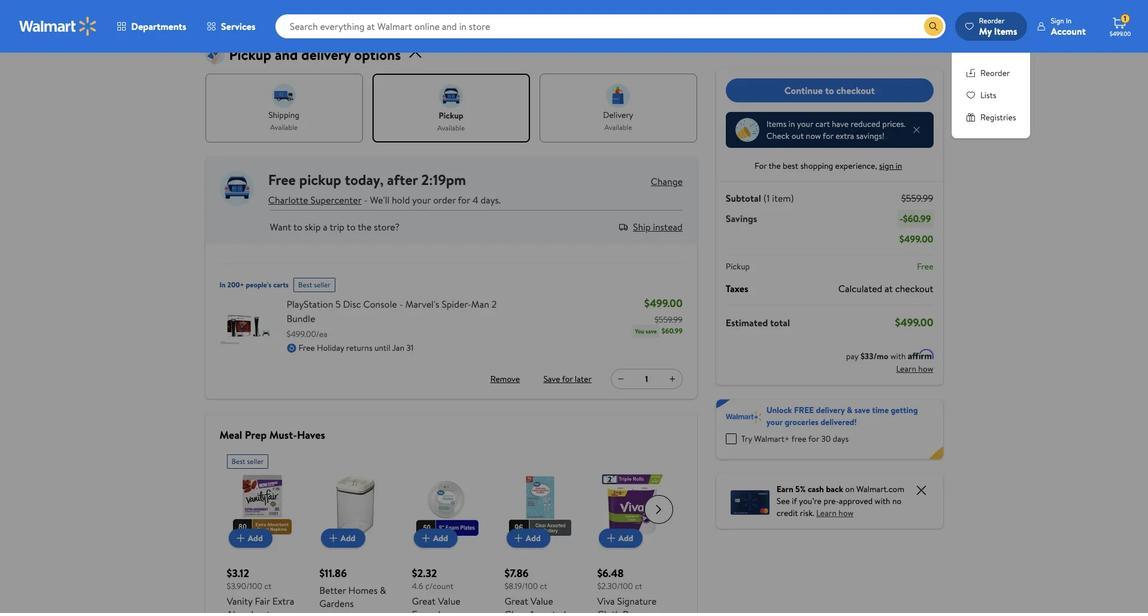 Task type: locate. For each thing, give the bounding box(es) containing it.
sign in link
[[880, 160, 905, 172]]

free for free pickup today, after 2:19pm
[[268, 170, 296, 190]]

returns
[[346, 342, 373, 354]]

great down 4.6
[[412, 595, 436, 608]]

try walmart+ free for 30 days
[[742, 433, 849, 445]]

1 vertical spatial learn how
[[817, 507, 854, 519]]

reorder up reorder link
[[979, 15, 1005, 25]]

ct right "$8.19/100"
[[540, 581, 548, 593]]

great for $7.86
[[505, 595, 528, 608]]

free up calculated at checkout
[[917, 261, 934, 273]]

store?
[[374, 221, 400, 234]]

for inside banner
[[809, 433, 820, 445]]

pickup up charlotte supercenter button
[[299, 170, 341, 190]]

add to cart image
[[234, 532, 248, 546], [512, 532, 526, 546], [604, 532, 619, 546]]

0 vertical spatial $60.99
[[903, 212, 931, 225]]

add button inside $7.86 group
[[507, 529, 550, 548]]

$60.99 right "you"
[[662, 326, 683, 336]]

1 horizontal spatial value
[[531, 595, 553, 608]]

how down on at bottom
[[839, 507, 854, 519]]

search icon image
[[929, 22, 939, 31]]

0 horizontal spatial great
[[412, 595, 436, 608]]

1 horizontal spatial free
[[299, 342, 315, 354]]

great inside $2.32 4.6 ¢/count great value everyda
[[412, 595, 436, 608]]

add inside $11.86 group
[[341, 533, 356, 545]]

add inside the $3.12 group
[[248, 533, 263, 545]]

free for free holiday returns until jan 31
[[299, 342, 315, 354]]

0 vertical spatial items
[[994, 24, 1018, 37]]

add to cart image up $7.86 at the bottom
[[512, 532, 526, 546]]

Walmart Site-Wide search field
[[275, 14, 946, 38]]

2 horizontal spatial add to cart image
[[604, 532, 619, 546]]

viva
[[597, 595, 615, 608]]

0 horizontal spatial &
[[380, 584, 386, 598]]

0 vertical spatial your
[[797, 118, 814, 130]]

0 horizontal spatial in
[[789, 118, 795, 130]]

2 great from the left
[[505, 595, 528, 608]]

1 right decrease quantity playstation 5 disc console - marvel's spider-man 2 bundle, current quantity 1 icon at the right bottom of page
[[645, 373, 648, 385]]

1 horizontal spatial 1
[[1124, 13, 1127, 23]]

best down meal
[[232, 457, 245, 467]]

1 horizontal spatial $60.99
[[903, 212, 931, 225]]

days
[[833, 433, 849, 445]]

1 horizontal spatial in
[[1066, 15, 1072, 25]]

2 horizontal spatial ct
[[635, 581, 643, 593]]

1 add from the left
[[248, 533, 263, 545]]

$3.12 $3.90/100 ct vanity fair extra absorben
[[227, 566, 298, 614]]

1 vertical spatial reorder
[[981, 67, 1010, 79]]

in inside items in your cart have reduced prices. check out now for extra savings!
[[789, 118, 795, 130]]

add for $7.86
[[526, 533, 541, 545]]

1 vertical spatial 1
[[645, 373, 648, 385]]

delivery right and
[[301, 44, 351, 65]]

best
[[298, 280, 312, 290], [232, 457, 245, 467]]

& inside unlock free delivery & save time getting your groceries delivered!
[[847, 404, 853, 416]]

add to cart image for $11.86
[[326, 532, 341, 546]]

learn how down affirm icon
[[897, 363, 934, 375]]

Try Walmart+ free for 30 days checkbox
[[726, 434, 737, 445]]

1 vertical spatial best
[[232, 457, 245, 467]]

great down "$8.19/100"
[[505, 595, 528, 608]]

5 add button from the left
[[599, 529, 643, 548]]

value down "$8.19/100"
[[531, 595, 553, 608]]

checkout inside button
[[837, 84, 875, 97]]

ct inside $6.48 $2.30/100 ct viva signature cloth pape
[[635, 581, 643, 593]]

2:19pm
[[421, 170, 466, 190]]

$60.99 down sign in link
[[903, 212, 931, 225]]

& right homes at the left bottom of the page
[[380, 584, 386, 598]]

- right console
[[399, 298, 403, 311]]

1 horizontal spatial seller
[[314, 280, 331, 290]]

instead
[[653, 221, 683, 234]]

pre-
[[824, 495, 839, 507]]

charlotte supercenter - we'll hold your order for 4 days.
[[268, 194, 501, 207]]

2 add button from the left
[[321, 529, 365, 548]]

in left 200+
[[220, 280, 226, 290]]

reorder for reorder my items
[[979, 15, 1005, 25]]

add button inside the $3.12 group
[[229, 529, 273, 548]]

3 add to cart image from the left
[[604, 532, 619, 546]]

0 vertical spatial learn how
[[897, 363, 934, 375]]

1 horizontal spatial items
[[994, 24, 1018, 37]]

add to cart image up $2.32
[[419, 532, 433, 546]]

with left no
[[875, 495, 891, 507]]

list
[[205, 74, 697, 143]]

the right for
[[769, 160, 781, 172]]

- left 16
[[356, 611, 360, 614]]

best seller down prep
[[232, 457, 264, 467]]

1 vertical spatial items
[[767, 118, 787, 130]]

add to cart image up $3.12
[[234, 532, 248, 546]]

0 vertical spatial (1
[[236, 10, 245, 31]]

0 horizontal spatial add to cart image
[[234, 532, 248, 546]]

free up charlotte
[[268, 170, 296, 190]]

item) up and
[[249, 10, 281, 31]]

banner
[[716, 400, 943, 460]]

1 add button from the left
[[229, 529, 273, 548]]

1 vertical spatial &
[[380, 584, 386, 598]]

0 horizontal spatial free
[[268, 170, 296, 190]]

getting
[[891, 404, 918, 416]]

¢/count
[[425, 581, 454, 593]]

0 horizontal spatial checkout
[[837, 84, 875, 97]]

in right sign
[[896, 160, 903, 172]]

add button up $3.12
[[229, 529, 273, 548]]

services button
[[197, 12, 266, 41]]

3 ct from the left
[[635, 581, 643, 593]]

4 add button from the left
[[507, 529, 550, 548]]

want
[[270, 221, 291, 234]]

1 horizontal spatial item)
[[772, 192, 794, 205]]

save left 'time'
[[855, 404, 871, 416]]

best seller inside alert
[[298, 280, 331, 290]]

add button up $6.48
[[599, 529, 643, 548]]

5%
[[796, 484, 806, 495]]

time
[[873, 404, 889, 416]]

add to cart image up $11.86
[[326, 532, 341, 546]]

value inside $2.32 4.6 ¢/count great value everyda
[[438, 595, 461, 608]]

pickup down "intent image for pickup"
[[439, 110, 464, 122]]

available inside shipping available
[[270, 122, 298, 132]]

until
[[375, 342, 391, 354]]

delivery
[[301, 44, 351, 65], [603, 109, 634, 121], [816, 404, 845, 416]]

0 horizontal spatial $60.99
[[662, 326, 683, 336]]

gardens
[[319, 598, 354, 611]]

add to cart image inside the $3.12 group
[[234, 532, 248, 546]]

delivery down intent image for delivery
[[603, 109, 634, 121]]

0 vertical spatial reorder
[[979, 15, 1005, 25]]

close nudge image
[[912, 125, 922, 135]]

add to cart image inside $7.86 group
[[512, 532, 526, 546]]

1 vertical spatial your
[[412, 194, 431, 207]]

1 horizontal spatial available
[[437, 123, 465, 133]]

bundle
[[287, 312, 315, 326]]

5
[[336, 298, 341, 311]]

banner containing unlock free delivery & save time getting your groceries delivered!
[[716, 400, 943, 460]]

available inside delivery available
[[605, 122, 632, 132]]

learn down affirm icon
[[897, 363, 917, 375]]

your left 'cart'
[[797, 118, 814, 130]]

save right "you"
[[646, 327, 657, 336]]

add button inside $6.48 group
[[599, 529, 643, 548]]

to right the trip
[[347, 221, 356, 234]]

your inside unlock free delivery & save time getting your groceries delivered!
[[767, 416, 783, 428]]

seller up playstation
[[314, 280, 331, 290]]

available down intent image for delivery
[[605, 122, 632, 132]]

reorder inside reorder my items
[[979, 15, 1005, 25]]

1 horizontal spatial (1
[[764, 192, 770, 205]]

add to cart image inside $11.86 group
[[326, 532, 341, 546]]

learn how down back
[[817, 507, 854, 519]]

2 ct from the left
[[540, 581, 548, 593]]

your inside items in your cart have reduced prices. check out now for extra savings!
[[797, 118, 814, 130]]

next slide for horizontalscrollerrecommendations list image
[[645, 496, 673, 524]]

1 vertical spatial free
[[917, 261, 934, 273]]

calculated at checkout
[[839, 282, 934, 295]]

delivery inside unlock free delivery & save time getting your groceries delivered!
[[816, 404, 845, 416]]

value down ¢/count
[[438, 595, 461, 608]]

add up $7.86 at the bottom
[[526, 533, 541, 545]]

1 vertical spatial in
[[896, 160, 903, 172]]

for left 4
[[458, 194, 470, 207]]

0 horizontal spatial in
[[220, 280, 226, 290]]

add to cart image
[[326, 532, 341, 546], [419, 532, 433, 546]]

1 horizontal spatial your
[[767, 416, 783, 428]]

the left store?
[[358, 221, 372, 234]]

great inside $7.86 $8.19/100 ct great value clear assorte
[[505, 595, 528, 608]]

5 add from the left
[[619, 533, 634, 545]]

ct up fair
[[264, 581, 272, 593]]

with left affirm icon
[[891, 350, 906, 362]]

pickup up taxes
[[726, 261, 750, 273]]

2 vertical spatial delivery
[[816, 404, 845, 416]]

skip
[[305, 221, 321, 234]]

4 add from the left
[[526, 533, 541, 545]]

add button up $11.86
[[321, 529, 365, 548]]

today,
[[345, 170, 384, 190]]

savings!
[[857, 130, 885, 142]]

in
[[789, 118, 795, 130], [896, 160, 903, 172]]

after
[[387, 170, 418, 190]]

add button for $7.86
[[507, 529, 550, 548]]

1 add to cart image from the left
[[326, 532, 341, 546]]

1 vertical spatial the
[[358, 221, 372, 234]]

cart (1 item)
[[205, 10, 281, 31]]

1 ct from the left
[[264, 581, 272, 593]]

shipping available
[[268, 109, 300, 132]]

how down affirm icon
[[919, 363, 934, 375]]

learn
[[897, 363, 917, 375], [817, 507, 837, 519]]

0 vertical spatial item)
[[249, 10, 281, 31]]

1 value from the left
[[438, 595, 461, 608]]

add up $11.86
[[341, 533, 356, 545]]

add up $3.12
[[248, 533, 263, 545]]

free pickup today, after 2:19pm
[[268, 170, 466, 190]]

2 add to cart image from the left
[[419, 532, 433, 546]]

0 horizontal spatial learn
[[817, 507, 837, 519]]

add button up $2.32
[[414, 529, 458, 548]]

0 vertical spatial 1
[[1124, 13, 1127, 23]]

0 vertical spatial pickup
[[439, 110, 464, 122]]

2 horizontal spatial available
[[605, 122, 632, 132]]

meal prep must-haves
[[220, 428, 325, 443]]

available down shipping
[[270, 122, 298, 132]]

1 horizontal spatial learn how
[[897, 363, 934, 375]]

0 horizontal spatial save
[[646, 327, 657, 336]]

- inside $11.86 better homes & gardens canister - 16 c
[[356, 611, 360, 614]]

1 horizontal spatial add to cart image
[[512, 532, 526, 546]]

& inside $11.86 better homes & gardens canister - 16 c
[[380, 584, 386, 598]]

ct inside $3.12 $3.90/100 ct vanity fair extra absorben
[[264, 581, 272, 593]]

value inside $7.86 $8.19/100 ct great value clear assorte
[[531, 595, 553, 608]]

a
[[323, 221, 328, 234]]

0 horizontal spatial best seller
[[232, 457, 264, 467]]

your right hold
[[412, 194, 431, 207]]

checkout for calculated at checkout
[[896, 282, 934, 295]]

for left 30
[[809, 433, 820, 445]]

free holiday returns until jan 31
[[299, 342, 414, 354]]

0 vertical spatial best
[[298, 280, 312, 290]]

1 vertical spatial save
[[855, 404, 871, 416]]

1 vertical spatial best seller
[[232, 457, 264, 467]]

to inside button
[[825, 84, 834, 97]]

0 horizontal spatial ct
[[264, 581, 272, 593]]

seller down prep
[[247, 457, 264, 467]]

add button inside $11.86 group
[[321, 529, 365, 548]]

playstation 5 disc console - marvel's spider-man 2 bundle link
[[287, 297, 521, 326]]

add inside $2.32 "group"
[[433, 533, 448, 545]]

free
[[794, 404, 814, 416]]

options
[[354, 44, 401, 65]]

delivery right free
[[816, 404, 845, 416]]

value for $7.86
[[531, 595, 553, 608]]

1 horizontal spatial to
[[347, 221, 356, 234]]

1 horizontal spatial add to cart image
[[419, 532, 433, 546]]

intent image for delivery image
[[606, 84, 630, 108]]

ct inside $7.86 $8.19/100 ct great value clear assorte
[[540, 581, 548, 593]]

0 horizontal spatial 1
[[645, 373, 648, 385]]

now
[[806, 130, 821, 142]]

1 vertical spatial checkout
[[896, 282, 934, 295]]

fair
[[255, 595, 270, 608]]

best seller
[[298, 280, 331, 290], [232, 457, 264, 467]]

continue
[[785, 84, 823, 97]]

0 vertical spatial how
[[919, 363, 934, 375]]

add
[[248, 533, 263, 545], [341, 533, 356, 545], [433, 533, 448, 545], [526, 533, 541, 545], [619, 533, 634, 545]]

0 vertical spatial in
[[789, 118, 795, 130]]

&
[[847, 404, 853, 416], [380, 584, 386, 598]]

back
[[826, 484, 844, 495]]

2 vertical spatial your
[[767, 416, 783, 428]]

reorder my items
[[979, 15, 1018, 37]]

add for $2.32
[[433, 533, 448, 545]]

your up walmart+ on the right
[[767, 416, 783, 428]]

cart_gic_illustration image
[[205, 45, 224, 64]]

dismiss capital one banner image
[[915, 484, 929, 498]]

1 horizontal spatial the
[[769, 160, 781, 172]]

checkout
[[837, 84, 875, 97], [896, 282, 934, 295]]

1 horizontal spatial save
[[855, 404, 871, 416]]

and
[[275, 44, 298, 65]]

add up $6.48
[[619, 533, 634, 545]]

$499.00/ea
[[287, 329, 328, 340]]

3 add from the left
[[433, 533, 448, 545]]

haves
[[297, 428, 325, 443]]

in 200+ people's carts alert
[[220, 273, 289, 293]]

for right the save at the bottom left of the page
[[562, 373, 573, 385]]

1 right sign in account
[[1124, 13, 1127, 23]]

$2.30/100
[[597, 581, 633, 593]]

items right the my
[[994, 24, 1018, 37]]

0 vertical spatial seller
[[314, 280, 331, 290]]

add button for $11.86
[[321, 529, 365, 548]]

add inside $7.86 group
[[526, 533, 541, 545]]

in left the now
[[789, 118, 795, 130]]

$559.99 up -$60.99 at the right top of the page
[[902, 192, 934, 205]]

1 horizontal spatial pickup
[[439, 110, 464, 122]]

0 vertical spatial the
[[769, 160, 781, 172]]

in inside alert
[[220, 280, 226, 290]]

0 horizontal spatial delivery
[[301, 44, 351, 65]]

ct up the "signature" on the right bottom
[[635, 581, 643, 593]]

in right sign
[[1066, 15, 1072, 25]]

add button up $7.86 at the bottom
[[507, 529, 550, 548]]

(1 right cart
[[236, 10, 245, 31]]

- left we'll in the top left of the page
[[364, 194, 368, 207]]

delivery for pickup
[[301, 44, 351, 65]]

1 $499.00
[[1110, 13, 1131, 38]]

add button inside $2.32 "group"
[[414, 529, 458, 548]]

1 horizontal spatial &
[[847, 404, 853, 416]]

0 horizontal spatial (1
[[236, 10, 245, 31]]

learn how
[[897, 363, 934, 375], [817, 507, 854, 519]]

checkout up reduced
[[837, 84, 875, 97]]

shipping
[[268, 109, 300, 121]]

walmart.com
[[857, 484, 905, 495]]

for right the now
[[823, 130, 834, 142]]

2 horizontal spatial to
[[825, 84, 834, 97]]

cash
[[808, 484, 824, 495]]

ct for $3.12
[[264, 581, 272, 593]]

to for continue
[[825, 84, 834, 97]]

to left skip
[[294, 221, 303, 234]]

account
[[1051, 24, 1086, 37]]

better
[[319, 584, 346, 598]]

best up playstation
[[298, 280, 312, 290]]

1 vertical spatial pickup
[[299, 170, 341, 190]]

list containing shipping
[[205, 74, 697, 143]]

add inside $6.48 group
[[619, 533, 634, 545]]

to
[[825, 84, 834, 97], [294, 221, 303, 234], [347, 221, 356, 234]]

save for later
[[544, 373, 592, 385]]

& up days
[[847, 404, 853, 416]]

cart
[[816, 118, 830, 130]]

1 horizontal spatial learn
[[897, 363, 917, 375]]

$6.48 group
[[597, 450, 669, 614]]

0 horizontal spatial items
[[767, 118, 787, 130]]

0 vertical spatial learn
[[897, 363, 917, 375]]

0 horizontal spatial seller
[[247, 457, 264, 467]]

items left out
[[767, 118, 787, 130]]

free for free
[[917, 261, 934, 273]]

add to cart image inside $6.48 group
[[604, 532, 619, 546]]

1 vertical spatial $60.99
[[662, 326, 683, 336]]

reorder up lists link
[[981, 67, 1010, 79]]

extra
[[272, 595, 294, 608]]

change
[[651, 175, 683, 188]]

$559.99 up increase quantity playstation 5 disc console - marvel's spider-man 2 bundle, current quantity 1 icon
[[655, 314, 683, 326]]

1 horizontal spatial delivery
[[603, 109, 634, 121]]

disc
[[343, 298, 361, 311]]

item) down best
[[772, 192, 794, 205]]

1 vertical spatial seller
[[247, 457, 264, 467]]

1 horizontal spatial checkout
[[896, 282, 934, 295]]

0 horizontal spatial value
[[438, 595, 461, 608]]

meal
[[220, 428, 242, 443]]

1 horizontal spatial ct
[[540, 581, 548, 593]]

0 vertical spatial pickup
[[229, 44, 272, 65]]

1 vertical spatial (1
[[764, 192, 770, 205]]

2 horizontal spatial your
[[797, 118, 814, 130]]

order
[[433, 194, 456, 207]]

great
[[412, 595, 436, 608], [505, 595, 528, 608]]

seller inside the $3.12 group
[[247, 457, 264, 467]]

add to cart image up $6.48
[[604, 532, 619, 546]]

for inside button
[[562, 373, 573, 385]]

1 vertical spatial with
[[875, 495, 891, 507]]

0 horizontal spatial available
[[270, 122, 298, 132]]

(1 right 'subtotal'
[[764, 192, 770, 205]]

2 add to cart image from the left
[[512, 532, 526, 546]]

checkout right at
[[896, 282, 934, 295]]

add to cart image inside $2.32 "group"
[[419, 532, 433, 546]]

$499.00 $559.99 you save $60.99
[[635, 296, 683, 336]]

departments
[[131, 20, 186, 33]]

1 vertical spatial $559.99
[[655, 314, 683, 326]]

3 add button from the left
[[414, 529, 458, 548]]

reorder for reorder
[[981, 67, 1010, 79]]

2 add from the left
[[341, 533, 356, 545]]

0 horizontal spatial learn how
[[817, 507, 854, 519]]

0 horizontal spatial pickup
[[229, 44, 272, 65]]

$559.99 inside $499.00 $559.99 you save $60.99
[[655, 314, 683, 326]]

add up $2.32
[[433, 533, 448, 545]]

taxes
[[726, 282, 749, 295]]

to right continue at the right of the page
[[825, 84, 834, 97]]

learn right the risk.
[[817, 507, 837, 519]]

in
[[1066, 15, 1072, 25], [220, 280, 226, 290]]

1 inside 1 $499.00
[[1124, 13, 1127, 23]]

& for unlock
[[847, 404, 853, 416]]

1 horizontal spatial pickup
[[726, 261, 750, 273]]

sign
[[1051, 15, 1065, 25]]

0 vertical spatial free
[[268, 170, 296, 190]]

reorder
[[979, 15, 1005, 25], [981, 67, 1010, 79]]

2 value from the left
[[531, 595, 553, 608]]

add to cart image for $7.86
[[512, 532, 526, 546]]

0 vertical spatial &
[[847, 404, 853, 416]]

the
[[769, 160, 781, 172], [358, 221, 372, 234]]

items inside items in your cart have reduced prices. check out now for extra savings!
[[767, 118, 787, 130]]

best seller up playstation
[[298, 280, 331, 290]]

1 horizontal spatial best seller
[[298, 280, 331, 290]]

calculated
[[839, 282, 883, 295]]

available down "intent image for pickup"
[[437, 123, 465, 133]]

1 great from the left
[[412, 595, 436, 608]]

estimated total
[[726, 316, 790, 329]]

0 horizontal spatial best
[[232, 457, 245, 467]]

free down $499.00/ea
[[299, 342, 315, 354]]

1 add to cart image from the left
[[234, 532, 248, 546]]

2 horizontal spatial free
[[917, 261, 934, 273]]

pickup down services
[[229, 44, 272, 65]]

marvel's
[[405, 298, 440, 311]]

savings
[[726, 212, 758, 225]]



Task type: describe. For each thing, give the bounding box(es) containing it.
1 vertical spatial learn
[[817, 507, 837, 519]]

carts
[[273, 280, 289, 290]]

items in your cart have reduced prices. check out now for extra savings!
[[767, 118, 906, 142]]

in inside sign in account
[[1066, 15, 1072, 25]]

1 for 1 $499.00
[[1124, 13, 1127, 23]]

best seller alert
[[294, 273, 335, 293]]

$499.00 inside $499.00 $559.99 you save $60.99
[[645, 296, 683, 311]]

to for want
[[294, 221, 303, 234]]

delivery inside list
[[603, 109, 634, 121]]

$6.48
[[597, 566, 624, 581]]

available for shipping
[[270, 122, 298, 132]]

$3.12
[[227, 566, 249, 581]]

with inside see if you're pre-approved with no credit risk.
[[875, 495, 891, 507]]

shopping
[[801, 160, 834, 172]]

people's
[[246, 280, 272, 290]]

available for pickup
[[437, 123, 465, 133]]

out
[[792, 130, 804, 142]]

total
[[771, 316, 790, 329]]

- inside playstation 5 disc console - marvel's spider-man 2 bundle $499.00/ea
[[399, 298, 403, 311]]

walmart+
[[754, 433, 790, 445]]

pickup for pickup
[[726, 261, 750, 273]]

in 200+ people's carts
[[220, 280, 289, 290]]

save
[[544, 373, 560, 385]]

4
[[473, 194, 479, 207]]

add button for $2.32
[[414, 529, 458, 548]]

ct for $6.48
[[635, 581, 643, 593]]

want to skip a trip to the store?
[[270, 221, 400, 234]]

extra
[[836, 130, 855, 142]]

value for $2.32
[[438, 595, 461, 608]]

man
[[471, 298, 489, 311]]

$8.19/100
[[505, 581, 538, 593]]

Search search field
[[275, 14, 946, 38]]

my
[[979, 24, 992, 37]]

today, after 2:19pm element
[[345, 170, 466, 190]]

seller inside alert
[[314, 280, 331, 290]]

$11.86
[[319, 566, 347, 581]]

$2.32 group
[[412, 450, 483, 614]]

available for delivery
[[605, 122, 632, 132]]

clear
[[505, 608, 527, 614]]

trip
[[330, 221, 345, 234]]

decrease quantity playstation 5 disc console - marvel's spider-man 2 bundle, current quantity 1 image
[[616, 375, 626, 384]]

intent image for pickup image
[[439, 84, 463, 108]]

walmart plus image
[[726, 412, 762, 424]]

1 horizontal spatial in
[[896, 160, 903, 172]]

checkout for continue to checkout
[[837, 84, 875, 97]]

pay
[[846, 350, 859, 362]]

pickup inside pickup available
[[439, 110, 464, 122]]

holiday
[[317, 342, 344, 354]]

free
[[792, 433, 807, 445]]

playstation 5 disc console - marvel's spider-man 2 bundle, with add-on services, $499.00/ea, 1 in cart image
[[220, 297, 277, 355]]

subtotal (1 item)
[[726, 192, 794, 205]]

31
[[407, 342, 414, 354]]

ship
[[633, 221, 651, 234]]

(1 for subtotal
[[764, 192, 770, 205]]

- down sign in link
[[900, 212, 903, 225]]

see if you're pre-approved with no credit risk.
[[777, 495, 902, 519]]

continue to checkout button
[[726, 78, 934, 102]]

30
[[822, 433, 831, 445]]

0 horizontal spatial pickup
[[299, 170, 341, 190]]

best inside the $3.12 group
[[232, 457, 245, 467]]

items inside reorder my items
[[994, 24, 1018, 37]]

$11.86 group
[[319, 450, 391, 614]]

if
[[792, 495, 797, 507]]

on
[[846, 484, 855, 495]]

add button for $6.48
[[599, 529, 643, 548]]

(1 for cart
[[236, 10, 245, 31]]

add for $6.48
[[619, 533, 634, 545]]

& for $11.86
[[380, 584, 386, 598]]

$2.32
[[412, 566, 437, 581]]

great for $2.32
[[412, 595, 436, 608]]

groceries
[[785, 416, 819, 428]]

walmart image
[[19, 17, 97, 36]]

playstation
[[287, 298, 333, 311]]

$60.99 inside $499.00 $559.99 you save $60.99
[[662, 326, 683, 336]]

item) for subtotal (1 item)
[[772, 192, 794, 205]]

affirm image
[[908, 349, 934, 359]]

playstation 5 disc console - marvel's spider-man 2 bundle $499.00/ea
[[287, 298, 497, 340]]

ship instead button
[[633, 221, 683, 234]]

credit
[[777, 507, 798, 519]]

for inside items in your cart have reduced prices. check out now for extra savings!
[[823, 130, 834, 142]]

add to cart image for $6.48
[[604, 532, 619, 546]]

pickup for pickup and delivery options
[[229, 44, 272, 65]]

canister
[[319, 611, 354, 614]]

200+
[[227, 280, 244, 290]]

at
[[885, 282, 893, 295]]

0 vertical spatial with
[[891, 350, 906, 362]]

1 for 1
[[645, 373, 648, 385]]

registries link
[[966, 111, 1016, 124]]

spider-
[[442, 298, 471, 311]]

delivery for unlock
[[816, 404, 845, 416]]

ct for $7.86
[[540, 581, 548, 593]]

$2.32 4.6 ¢/count great value everyda
[[412, 566, 483, 614]]

$3.90/100
[[227, 581, 262, 593]]

hold
[[392, 194, 410, 207]]

ship instead
[[633, 221, 683, 234]]

services
[[221, 20, 256, 33]]

0 horizontal spatial how
[[839, 507, 854, 519]]

change button
[[651, 175, 683, 188]]

4.6
[[412, 581, 423, 593]]

days.
[[481, 194, 501, 207]]

intent image for shipping image
[[272, 84, 296, 108]]

$7.86 group
[[505, 450, 576, 614]]

pay $33/mo with
[[846, 350, 908, 362]]

reduced price image
[[736, 118, 760, 142]]

-$60.99
[[900, 212, 931, 225]]

cloth
[[597, 608, 621, 614]]

best seller inside the $3.12 group
[[232, 457, 264, 467]]

pickup and delivery options button
[[205, 44, 697, 65]]

earn
[[777, 484, 794, 495]]

for
[[755, 160, 767, 172]]

pickup and delivery options
[[229, 44, 401, 65]]

$7.86
[[505, 566, 529, 581]]

$3.12 group
[[227, 450, 298, 614]]

$6.48 $2.30/100 ct viva signature cloth pape
[[597, 566, 665, 614]]

you're
[[799, 495, 822, 507]]

1 horizontal spatial $559.99
[[902, 192, 934, 205]]

add to cart image for $2.32
[[419, 532, 433, 546]]

capital one credit card image
[[731, 488, 770, 515]]

increase quantity playstation 5 disc console - marvel's spider-man 2 bundle, current quantity 1 image
[[668, 375, 678, 384]]

1 horizontal spatial how
[[919, 363, 934, 375]]

prep
[[245, 428, 267, 443]]

best inside alert
[[298, 280, 312, 290]]

registries
[[981, 111, 1016, 123]]

signature
[[617, 595, 657, 608]]

cart
[[205, 10, 233, 31]]

supercenter
[[311, 194, 362, 207]]

risk.
[[800, 507, 815, 519]]

estimated
[[726, 316, 768, 329]]

add for $11.86
[[341, 533, 356, 545]]

subtotal
[[726, 192, 761, 205]]

no
[[893, 495, 902, 507]]

delivery available
[[603, 109, 634, 132]]

save inside $499.00 $559.99 you save $60.99
[[646, 327, 657, 336]]

we'll
[[370, 194, 390, 207]]

item) for cart (1 item)
[[249, 10, 281, 31]]

0 horizontal spatial the
[[358, 221, 372, 234]]

save inside unlock free delivery & save time getting your groceries delivered!
[[855, 404, 871, 416]]



Task type: vqa. For each thing, say whether or not it's contained in the screenshot.
rightmost Santee
no



